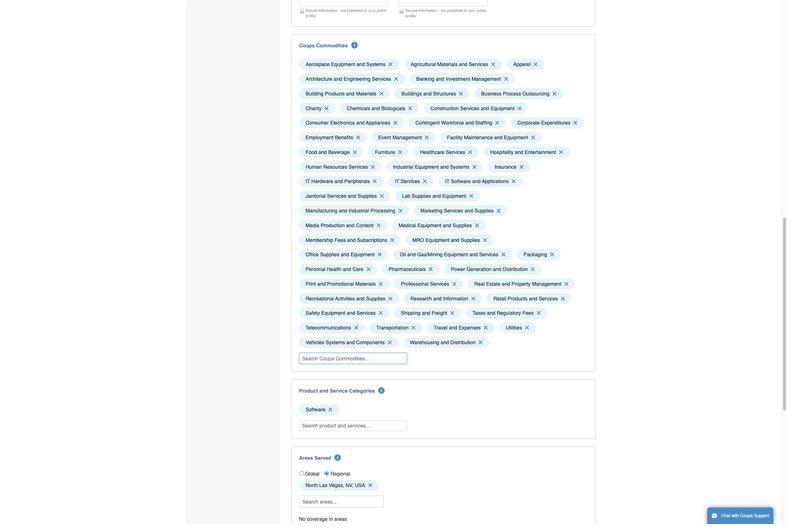 Task type: describe. For each thing, give the bounding box(es) containing it.
business process outsourcing option
[[475, 88, 563, 99]]

human resources services
[[306, 164, 368, 170]]

and up 'media production and content' option
[[339, 208, 347, 214]]

facility maintenance and equipment option
[[441, 132, 542, 143]]

outsourcing
[[523, 91, 550, 97]]

marketing services and supplies
[[421, 208, 494, 214]]

it software and applications option
[[439, 176, 523, 187]]

consumer
[[306, 120, 329, 126]]

process
[[503, 91, 521, 97]]

warehousing
[[410, 340, 439, 346]]

and up manufacturing and industrial processing on the top of the page
[[348, 193, 356, 199]]

lab supplies and equipment option
[[396, 191, 480, 202]]

published for duns text box
[[447, 8, 463, 13]]

travel and expenses
[[434, 325, 481, 331]]

medical equipment and supplies
[[399, 223, 472, 228]]

utilities
[[506, 325, 522, 331]]

media production and content
[[306, 223, 374, 228]]

shipping
[[401, 311, 421, 316]]

profile for "tax id" text box
[[306, 14, 316, 18]]

membership fees and subscriptions
[[306, 237, 387, 243]]

served
[[315, 456, 331, 461]]

recreational activities and supplies
[[306, 296, 385, 302]]

research and information option
[[404, 293, 482, 304]]

charity option
[[299, 103, 335, 114]]

software inside it software and applications option
[[451, 179, 471, 184]]

0 horizontal spatial fees
[[335, 237, 346, 243]]

and right food
[[319, 149, 327, 155]]

contingent
[[416, 120, 440, 126]]

services up medical equipment and supplies option
[[444, 208, 463, 214]]

personal health and care option
[[299, 264, 377, 275]]

pharmaceuticals option
[[382, 264, 439, 275]]

2 vertical spatial systems
[[326, 340, 345, 346]]

taxes and regulatory fees
[[473, 311, 534, 316]]

systems for aerospace equipment and systems
[[366, 62, 386, 67]]

aerospace equipment and systems
[[306, 62, 386, 67]]

print and promotional materials option
[[299, 279, 389, 290]]

warehousing and distribution option
[[403, 337, 489, 348]]

no coverage in areas
[[299, 517, 347, 522]]

office
[[306, 252, 319, 258]]

aerospace
[[306, 62, 330, 67]]

selected list box for coupa commodities
[[297, 57, 590, 350]]

promotional
[[327, 281, 354, 287]]

information for "tax id" text box
[[319, 8, 337, 13]]

nv,
[[346, 483, 354, 489]]

hospitality and entertainment
[[490, 149, 556, 155]]

secure for "tax id" text box
[[306, 8, 318, 13]]

corporate expenditures option
[[511, 117, 584, 129]]

and left applications at the top of page
[[472, 179, 481, 184]]

mro
[[412, 237, 424, 243]]

and down real estate and property management "option"
[[529, 296, 537, 302]]

Search areas... text field
[[300, 497, 383, 508]]

services down the it hardware and peripherals
[[327, 193, 347, 199]]

management inside 'option'
[[393, 135, 422, 141]]

0 vertical spatial materials
[[437, 62, 458, 67]]

no
[[299, 517, 306, 522]]

and right 'oil' at the right top of the page
[[407, 252, 416, 258]]

and right taxes
[[487, 311, 496, 316]]

and up estate
[[493, 267, 501, 272]]

buildings and structures
[[402, 91, 456, 97]]

1 horizontal spatial fees
[[523, 311, 534, 316]]

services up lab
[[401, 179, 420, 184]]

selected areas list box
[[297, 479, 590, 493]]

supplies up health
[[320, 252, 340, 258]]

chemicals and biologicals
[[347, 105, 405, 111]]

power
[[451, 267, 465, 272]]

building products and materials
[[306, 91, 376, 97]]

systems for industrial equipment and systems
[[450, 164, 470, 170]]

marketing
[[421, 208, 443, 214]]

oil and gas/mining equipment and services
[[400, 252, 499, 258]]

information inside option
[[443, 296, 468, 302]]

construction
[[431, 105, 459, 111]]

employment
[[306, 135, 334, 141]]

research
[[411, 296, 432, 302]]

services down recreational activities and supplies option
[[357, 311, 376, 316]]

print and promotional materials
[[306, 281, 376, 287]]

information for duns text box
[[418, 8, 437, 13]]

services up power generation and distribution
[[479, 252, 499, 258]]

building products and materials option
[[299, 88, 390, 99]]

distribution inside "option"
[[451, 340, 476, 346]]

components
[[356, 340, 385, 346]]

products for building
[[325, 91, 345, 97]]

event
[[378, 135, 391, 141]]

and down architecture and engineering services option
[[346, 91, 355, 97]]

estate
[[486, 281, 501, 287]]

transportation option
[[370, 323, 422, 334]]

supplies for mro equipment and supplies
[[461, 237, 480, 243]]

and up oil and gas/mining equipment and services option
[[451, 237, 459, 243]]

and right travel on the right
[[449, 325, 457, 331]]

coupa commodities
[[299, 43, 348, 48]]

materials for building products and materials
[[356, 91, 376, 97]]

utilities option
[[500, 323, 536, 334]]

furniture
[[375, 149, 395, 155]]

industrial equipment and systems option
[[387, 161, 483, 172]]

janitorial
[[306, 193, 326, 199]]

power generation and distribution
[[451, 267, 528, 272]]

banking and investment management option
[[410, 74, 515, 85]]

supplies right lab
[[412, 193, 431, 199]]

medical equipment and supplies option
[[392, 220, 486, 231]]

safety
[[306, 311, 320, 316]]

content
[[356, 223, 374, 228]]

freight
[[432, 311, 447, 316]]

and right "banking"
[[436, 76, 444, 82]]

Search Coupa Commodities... field
[[299, 353, 407, 364]]

and up building products and materials
[[334, 76, 342, 82]]

food and beverage
[[306, 149, 350, 155]]

supplies for medical equipment and supplies
[[453, 223, 472, 228]]

consumer electronics and appliances option
[[299, 117, 404, 129]]

materials for print and promotional materials
[[355, 281, 376, 287]]

electronics
[[330, 120, 355, 126]]

and down the membership fees and subscriptions
[[341, 252, 349, 258]]

expenses
[[459, 325, 481, 331]]

and down recreational activities and supplies option
[[347, 311, 355, 316]]

manufacturing and industrial processing option
[[299, 205, 409, 216]]

and left 'staffing'
[[466, 120, 474, 126]]

processing
[[371, 208, 395, 214]]

secure for duns text box
[[405, 8, 417, 13]]

janitorial services and supplies option
[[299, 191, 391, 202]]

it software and applications
[[445, 179, 509, 184]]

and left the freight
[[422, 311, 430, 316]]

equipment up the hospitality and entertainment
[[504, 135, 528, 141]]

chat
[[721, 514, 730, 519]]

published for "tax id" text box
[[347, 8, 363, 13]]

apparel option
[[507, 59, 544, 70]]

food and beverage option
[[299, 147, 363, 158]]

workforce
[[441, 120, 464, 126]]

agricultural materials and services option
[[404, 59, 502, 70]]

additional information image for coupa commodities
[[351, 42, 358, 48]]

supplies for janitorial services and supplies
[[358, 193, 377, 199]]

services up banking and investment management option
[[469, 62, 488, 67]]

janitorial services and supplies
[[306, 193, 377, 199]]

services inside option
[[446, 149, 465, 155]]

software option
[[299, 405, 339, 416]]

areas served
[[299, 456, 331, 461]]

corporate expenditures
[[518, 120, 571, 126]]

real estate and property management option
[[468, 279, 575, 290]]

it for it software and applications
[[445, 179, 450, 184]]

maintenance
[[464, 135, 493, 141]]

insurance option
[[488, 161, 530, 172]]

business process outsourcing
[[481, 91, 550, 97]]

personal health and care
[[306, 267, 364, 272]]

oil
[[400, 252, 406, 258]]

and up office supplies and equipment option
[[347, 237, 356, 243]]

power generation and distribution option
[[445, 264, 542, 275]]

buildings
[[402, 91, 422, 97]]

hospitality and entertainment option
[[484, 147, 570, 158]]

your for duns text box
[[468, 8, 476, 13]]

to for "tax id" text box
[[364, 8, 367, 13]]

contingent workforce and staffing
[[416, 120, 492, 126]]

travel and expenses option
[[427, 323, 494, 334]]

regional
[[331, 471, 350, 477]]

benefits
[[335, 135, 353, 141]]

investment
[[446, 76, 470, 82]]

building
[[306, 91, 324, 97]]

equipment down healthcare
[[415, 164, 439, 170]]

construction services and equipment
[[431, 105, 515, 111]]

marketing services and supplies option
[[414, 205, 507, 216]]

north
[[306, 483, 318, 489]]

and right estate
[[502, 281, 510, 287]]

property
[[512, 281, 531, 287]]

lab supplies and equipment
[[402, 193, 466, 199]]

and up banking and investment management option
[[459, 62, 468, 67]]

furniture option
[[368, 147, 409, 158]]

services inside 'option'
[[539, 296, 558, 302]]

apparel
[[513, 62, 531, 67]]

north las vegas, nv, usa
[[306, 483, 365, 489]]

and down human resources services option
[[335, 179, 343, 184]]

biologicals
[[381, 105, 405, 111]]



Task type: vqa. For each thing, say whether or not it's contained in the screenshot.
3rd Request from the bottom of the page
no



Task type: locate. For each thing, give the bounding box(es) containing it.
2 it from the left
[[395, 179, 399, 184]]

software inside software option
[[306, 407, 326, 413]]

1 vertical spatial systems
[[450, 164, 470, 170]]

2 - from the left
[[438, 8, 440, 13]]

it services
[[395, 179, 420, 184]]

buildings and structures option
[[395, 88, 470, 99]]

human resources services option
[[299, 161, 382, 172]]

1 horizontal spatial management
[[472, 76, 501, 82]]

equipment up telecommunications option
[[321, 311, 345, 316]]

equipment down medical equipment and supplies option
[[426, 237, 450, 243]]

and down the chemicals
[[356, 120, 365, 126]]

1 horizontal spatial it
[[395, 179, 399, 184]]

services up contingent workforce and staffing option
[[460, 105, 480, 111]]

event management option
[[372, 132, 436, 143]]

Search product and services... field
[[299, 421, 407, 432]]

1 horizontal spatial coupa
[[740, 514, 753, 519]]

2 published from the left
[[447, 8, 463, 13]]

and up 'staffing'
[[481, 105, 489, 111]]

coverage
[[307, 517, 328, 522]]

0 horizontal spatial secure
[[306, 8, 318, 13]]

and down "banking"
[[423, 91, 432, 97]]

0 vertical spatial industrial
[[393, 164, 414, 170]]

- for duns text box
[[438, 8, 440, 13]]

0 vertical spatial management
[[472, 76, 501, 82]]

distribution up real estate and property management
[[503, 267, 528, 272]]

activities
[[335, 296, 355, 302]]

healthcare
[[420, 149, 445, 155]]

1 horizontal spatial not
[[441, 8, 446, 13]]

products for retail
[[508, 296, 528, 302]]

vegas,
[[329, 483, 344, 489]]

your for "tax id" text box
[[369, 8, 376, 13]]

expenditures
[[541, 120, 571, 126]]

professional services option
[[394, 279, 463, 290]]

1 published from the left
[[347, 8, 363, 13]]

1 horizontal spatial published
[[447, 8, 463, 13]]

support
[[754, 514, 769, 519]]

2 horizontal spatial management
[[532, 281, 562, 287]]

it services option
[[389, 176, 434, 187]]

engineering
[[344, 76, 371, 82]]

to for duns text box
[[464, 8, 467, 13]]

categories
[[349, 388, 375, 394]]

secure
[[306, 8, 318, 13], [405, 8, 417, 13]]

-
[[339, 8, 340, 13], [438, 8, 440, 13]]

published down duns text box
[[447, 8, 463, 13]]

2 not from the left
[[441, 8, 446, 13]]

it hardware and peripherals option
[[299, 176, 383, 187]]

fees down retail products and services 'option'
[[523, 311, 534, 316]]

secure information - not published to your public profile down duns text box
[[405, 8, 487, 18]]

and left service
[[320, 388, 328, 394]]

public for "tax id" text box
[[377, 8, 387, 13]]

1 profile from the left
[[306, 14, 316, 18]]

industrial equipment and systems
[[393, 164, 470, 170]]

applications
[[482, 179, 509, 184]]

products inside 'option'
[[508, 296, 528, 302]]

profile for duns text box
[[405, 14, 416, 18]]

transportation
[[376, 325, 409, 331]]

systems up "engineering"
[[366, 62, 386, 67]]

retail products and services option
[[487, 293, 572, 304]]

equipment up marketing services and supplies
[[442, 193, 466, 199]]

1 vertical spatial industrial
[[349, 208, 369, 214]]

2 selected list box from the top
[[297, 403, 590, 417]]

2 horizontal spatial it
[[445, 179, 450, 184]]

global
[[305, 471, 320, 477]]

it up lab supplies and equipment option at the top right
[[445, 179, 450, 184]]

additional information image
[[335, 455, 341, 461]]

to
[[364, 8, 367, 13], [464, 8, 467, 13]]

software down product
[[306, 407, 326, 413]]

products down real estate and property management
[[508, 296, 528, 302]]

equipment up architecture and engineering services
[[331, 62, 355, 67]]

1 secure information - not published to your public profile from the left
[[306, 8, 387, 18]]

secure information - not published to your public profile for duns text box
[[405, 8, 487, 18]]

additional information image for product and service categories
[[379, 388, 385, 394]]

recreational activities and supplies option
[[299, 293, 399, 304]]

peripherals
[[344, 179, 370, 184]]

supplies up oil and gas/mining equipment and services option
[[461, 237, 480, 243]]

production
[[321, 223, 345, 228]]

information down "tax id" text box
[[319, 8, 337, 13]]

not down duns text box
[[441, 8, 446, 13]]

and down it software and applications
[[465, 208, 473, 214]]

supplies down marketing services and supplies option
[[453, 223, 472, 228]]

secure information - not published to your public profile down "tax id" text box
[[306, 8, 387, 18]]

usa
[[355, 483, 365, 489]]

materials up "investment"
[[437, 62, 458, 67]]

chat with coupa support
[[721, 514, 769, 519]]

retail products and services
[[494, 296, 558, 302]]

product and service categories
[[299, 388, 375, 394]]

regulatory
[[497, 311, 521, 316]]

event management
[[378, 135, 422, 141]]

management up retail products and services 'option'
[[532, 281, 562, 287]]

personal
[[306, 267, 326, 272]]

1 horizontal spatial secure
[[405, 8, 417, 13]]

and up the freight
[[433, 296, 442, 302]]

- down duns text box
[[438, 8, 440, 13]]

0 horizontal spatial profile
[[306, 14, 316, 18]]

professional services
[[401, 281, 449, 287]]

1 selected list box from the top
[[297, 57, 590, 350]]

industrial up "content"
[[349, 208, 369, 214]]

corporate
[[518, 120, 540, 126]]

1 horizontal spatial profile
[[405, 14, 416, 18]]

2 your from the left
[[468, 8, 476, 13]]

1 your from the left
[[369, 8, 376, 13]]

published down "tax id" text box
[[347, 8, 363, 13]]

real estate and property management
[[475, 281, 562, 287]]

public for duns text box
[[477, 8, 487, 13]]

vehicles systems and components option
[[299, 337, 398, 348]]

1 horizontal spatial information
[[418, 8, 437, 13]]

information down duns text box
[[418, 8, 437, 13]]

0 horizontal spatial distribution
[[451, 340, 476, 346]]

supplies down the peripherals
[[358, 193, 377, 199]]

service
[[330, 388, 348, 394]]

0 horizontal spatial industrial
[[349, 208, 369, 214]]

supplies for marketing services and supplies
[[475, 208, 494, 214]]

secure down "tax id" text box
[[306, 8, 318, 13]]

profile
[[306, 14, 316, 18], [405, 14, 416, 18]]

1 vertical spatial materials
[[356, 91, 376, 97]]

2 vertical spatial management
[[532, 281, 562, 287]]

architecture
[[306, 76, 333, 82]]

information up the freight
[[443, 296, 468, 302]]

hospitality
[[490, 149, 514, 155]]

chemicals
[[347, 105, 370, 111]]

to down "tax id" text box
[[364, 8, 367, 13]]

1 horizontal spatial to
[[464, 8, 467, 13]]

0 vertical spatial fees
[[335, 237, 346, 243]]

it inside option
[[306, 179, 310, 184]]

employment benefits option
[[299, 132, 367, 143]]

your down "tax id" text box
[[369, 8, 376, 13]]

1 horizontal spatial distribution
[[503, 267, 528, 272]]

1 public from the left
[[377, 8, 387, 13]]

management inside option
[[472, 76, 501, 82]]

research and information
[[411, 296, 468, 302]]

coupa right with
[[740, 514, 753, 519]]

additional information image up aerospace equipment and systems option
[[351, 42, 358, 48]]

secure information - not published to your public profile for "tax id" text box
[[306, 8, 387, 18]]

media
[[306, 223, 319, 228]]

1 vertical spatial distribution
[[451, 340, 476, 346]]

healthcare services option
[[414, 147, 479, 158]]

and right activities
[[356, 296, 365, 302]]

0 horizontal spatial additional information image
[[351, 42, 358, 48]]

coupa inside 'button'
[[740, 514, 753, 519]]

2 horizontal spatial information
[[443, 296, 468, 302]]

and right print
[[317, 281, 326, 287]]

0 horizontal spatial systems
[[326, 340, 345, 346]]

1 vertical spatial fees
[[523, 311, 534, 316]]

shipping and freight option
[[394, 308, 461, 319]]

0 horizontal spatial published
[[347, 8, 363, 13]]

1 vertical spatial additional information image
[[379, 388, 385, 394]]

health
[[327, 267, 341, 272]]

2 profile from the left
[[405, 14, 416, 18]]

to down duns text box
[[464, 8, 467, 13]]

it down furniture 'option'
[[395, 179, 399, 184]]

systems down healthcare services option
[[450, 164, 470, 170]]

management right event
[[393, 135, 422, 141]]

products inside "option"
[[325, 91, 345, 97]]

safety equipment and services option
[[299, 308, 389, 319]]

services down facility
[[446, 149, 465, 155]]

coupa
[[299, 43, 315, 48], [740, 514, 753, 519]]

equipment down process
[[491, 105, 515, 111]]

it hardware and peripherals
[[306, 179, 370, 184]]

resources
[[323, 164, 347, 170]]

0 horizontal spatial software
[[306, 407, 326, 413]]

1 vertical spatial software
[[306, 407, 326, 413]]

coupa up the aerospace
[[299, 43, 315, 48]]

0 horizontal spatial -
[[339, 8, 340, 13]]

2 horizontal spatial systems
[[450, 164, 470, 170]]

0 vertical spatial coupa
[[299, 43, 315, 48]]

office supplies and equipment option
[[299, 249, 388, 260]]

software up lab supplies and equipment option at the top right
[[451, 179, 471, 184]]

packaging
[[524, 252, 547, 258]]

equipment down marketing
[[418, 223, 442, 228]]

manufacturing
[[306, 208, 338, 214]]

profile up the coupa commodities
[[306, 14, 316, 18]]

it for it hardware and peripherals
[[306, 179, 310, 184]]

management inside "option"
[[532, 281, 562, 287]]

and up marketing
[[433, 193, 441, 199]]

materials up the chemicals
[[356, 91, 376, 97]]

oil and gas/mining equipment and services option
[[393, 249, 512, 260]]

warehousing and distribution
[[410, 340, 476, 346]]

facility maintenance and equipment
[[447, 135, 528, 141]]

1 horizontal spatial systems
[[366, 62, 386, 67]]

telecommunications
[[306, 325, 351, 331]]

2 vertical spatial materials
[[355, 281, 376, 287]]

equipment up care
[[351, 252, 375, 258]]

selected list box containing aerospace equipment and systems
[[297, 57, 590, 350]]

and up appliances
[[372, 105, 380, 111]]

systems inside option
[[366, 62, 386, 67]]

1 horizontal spatial software
[[451, 179, 471, 184]]

equipment inside "option"
[[491, 105, 515, 111]]

services inside "option"
[[460, 105, 480, 111]]

chemicals and biologicals option
[[340, 103, 419, 114]]

and up mro equipment and supplies
[[443, 223, 451, 228]]

0 vertical spatial distribution
[[503, 267, 528, 272]]

Tax ID text field
[[299, 0, 388, 7]]

0 horizontal spatial to
[[364, 8, 367, 13]]

1 horizontal spatial industrial
[[393, 164, 414, 170]]

services up research and information
[[430, 281, 449, 287]]

and left "content"
[[346, 223, 355, 228]]

materials
[[437, 62, 458, 67], [356, 91, 376, 97], [355, 281, 376, 287]]

1 horizontal spatial your
[[468, 8, 476, 13]]

and up 'search coupa commodities...' field
[[346, 340, 355, 346]]

membership fees and subscriptions option
[[299, 235, 401, 246]]

charity
[[306, 105, 322, 111]]

business
[[481, 91, 502, 97]]

products down architecture and engineering services
[[325, 91, 345, 97]]

0 vertical spatial additional information image
[[351, 42, 358, 48]]

distribution inside option
[[503, 267, 528, 272]]

3 it from the left
[[445, 179, 450, 184]]

1 it from the left
[[306, 179, 310, 184]]

supplies inside option
[[461, 237, 480, 243]]

profile down duns text box
[[405, 14, 416, 18]]

1 vertical spatial selected list box
[[297, 403, 590, 417]]

areas
[[334, 517, 347, 522]]

print
[[306, 281, 316, 287]]

selected list box containing software
[[297, 403, 590, 417]]

1 horizontal spatial additional information image
[[379, 388, 385, 394]]

None radio
[[299, 472, 304, 477]]

north las vegas, nv, usa option
[[299, 480, 379, 491]]

0 horizontal spatial your
[[369, 8, 376, 13]]

medical
[[399, 223, 416, 228]]

2 public from the left
[[477, 8, 487, 13]]

safety equipment and services
[[306, 311, 376, 316]]

banking
[[416, 76, 435, 82]]

with
[[732, 514, 739, 519]]

0 vertical spatial products
[[325, 91, 345, 97]]

facility
[[447, 135, 463, 141]]

generation
[[467, 267, 492, 272]]

it for it services
[[395, 179, 399, 184]]

and up generation
[[470, 252, 478, 258]]

consumer electronics and appliances
[[306, 120, 390, 126]]

services down real estate and property management "option"
[[539, 296, 558, 302]]

aerospace equipment and systems option
[[299, 59, 399, 70]]

supplies inside option
[[453, 223, 472, 228]]

industrial
[[393, 164, 414, 170], [349, 208, 369, 214]]

0 horizontal spatial it
[[306, 179, 310, 184]]

taxes and regulatory fees option
[[466, 308, 547, 319]]

1 not from the left
[[341, 8, 346, 13]]

secure down duns text box
[[405, 8, 417, 13]]

and right "hospitality"
[[515, 149, 523, 155]]

supplies down it software and applications option
[[475, 208, 494, 214]]

secure information - not published to your public profile
[[306, 8, 387, 18], [405, 8, 487, 18]]

shipping and freight
[[401, 311, 447, 316]]

1 vertical spatial management
[[393, 135, 422, 141]]

0 vertical spatial selected list box
[[297, 57, 590, 350]]

construction services and equipment option
[[424, 103, 528, 114]]

selected list box
[[297, 57, 590, 350], [297, 403, 590, 417]]

chat with coupa support button
[[708, 508, 774, 525]]

media production and content option
[[299, 220, 387, 231]]

commodities
[[316, 43, 348, 48]]

not for "tax id" text box
[[341, 8, 346, 13]]

- for "tax id" text box
[[339, 8, 340, 13]]

DUNS text field
[[399, 0, 488, 7]]

membership
[[306, 237, 333, 243]]

services
[[469, 62, 488, 67], [372, 76, 391, 82], [460, 105, 480, 111], [446, 149, 465, 155], [349, 164, 368, 170], [401, 179, 420, 184], [327, 193, 347, 199], [444, 208, 463, 214], [479, 252, 499, 258], [430, 281, 449, 287], [539, 296, 558, 302], [357, 311, 376, 316]]

1 vertical spatial coupa
[[740, 514, 753, 519]]

2 to from the left
[[464, 8, 467, 13]]

contingent workforce and staffing option
[[409, 117, 506, 129]]

1 horizontal spatial secure information - not published to your public profile
[[405, 8, 487, 18]]

care
[[353, 267, 364, 272]]

banking and investment management
[[416, 76, 501, 82]]

not for duns text box
[[441, 8, 446, 13]]

0 horizontal spatial public
[[377, 8, 387, 13]]

structures
[[433, 91, 456, 97]]

None radio
[[325, 472, 329, 477]]

0 horizontal spatial secure information - not published to your public profile
[[306, 8, 387, 18]]

services right "engineering"
[[372, 76, 391, 82]]

1 vertical spatial products
[[508, 296, 528, 302]]

2 secure information - not published to your public profile from the left
[[405, 8, 487, 18]]

packaging option
[[517, 249, 561, 260]]

2 secure from the left
[[405, 8, 417, 13]]

and up "engineering"
[[357, 62, 365, 67]]

0 horizontal spatial coupa
[[299, 43, 315, 48]]

0 vertical spatial systems
[[366, 62, 386, 67]]

and down healthcare services option
[[440, 164, 449, 170]]

0 horizontal spatial information
[[319, 8, 337, 13]]

areas
[[299, 456, 313, 461]]

food
[[306, 149, 317, 155]]

and left care
[[343, 267, 351, 272]]

systems down telecommunications option
[[326, 340, 345, 346]]

real
[[475, 281, 485, 287]]

equipment inside option
[[418, 223, 442, 228]]

1 to from the left
[[364, 8, 367, 13]]

entertainment
[[525, 149, 556, 155]]

office supplies and equipment
[[306, 252, 375, 258]]

0 vertical spatial software
[[451, 179, 471, 184]]

selected list box for product and service categories
[[297, 403, 590, 417]]

1 - from the left
[[339, 8, 340, 13]]

materials down care
[[355, 281, 376, 287]]

software
[[451, 179, 471, 184], [306, 407, 326, 413]]

not down "tax id" text box
[[341, 8, 346, 13]]

0 horizontal spatial management
[[393, 135, 422, 141]]

architecture and engineering services option
[[299, 74, 405, 85]]

services up the peripherals
[[349, 164, 368, 170]]

equipment up power
[[444, 252, 468, 258]]

telecommunications option
[[299, 323, 365, 334]]

0 horizontal spatial not
[[341, 8, 346, 13]]

additional information image
[[351, 42, 358, 48], [379, 388, 385, 394]]

and up "hospitality"
[[494, 135, 503, 141]]

1 horizontal spatial public
[[477, 8, 487, 13]]

0 horizontal spatial products
[[325, 91, 345, 97]]

products
[[325, 91, 345, 97], [508, 296, 528, 302]]

and down travel on the right
[[441, 340, 449, 346]]

mro equipment and supplies option
[[406, 235, 494, 246]]

materials inside "option"
[[356, 91, 376, 97]]

in
[[329, 517, 333, 522]]

1 horizontal spatial products
[[508, 296, 528, 302]]

supplies for recreational activities and supplies
[[366, 296, 385, 302]]

1 horizontal spatial -
[[438, 8, 440, 13]]

1 secure from the left
[[306, 8, 318, 13]]



